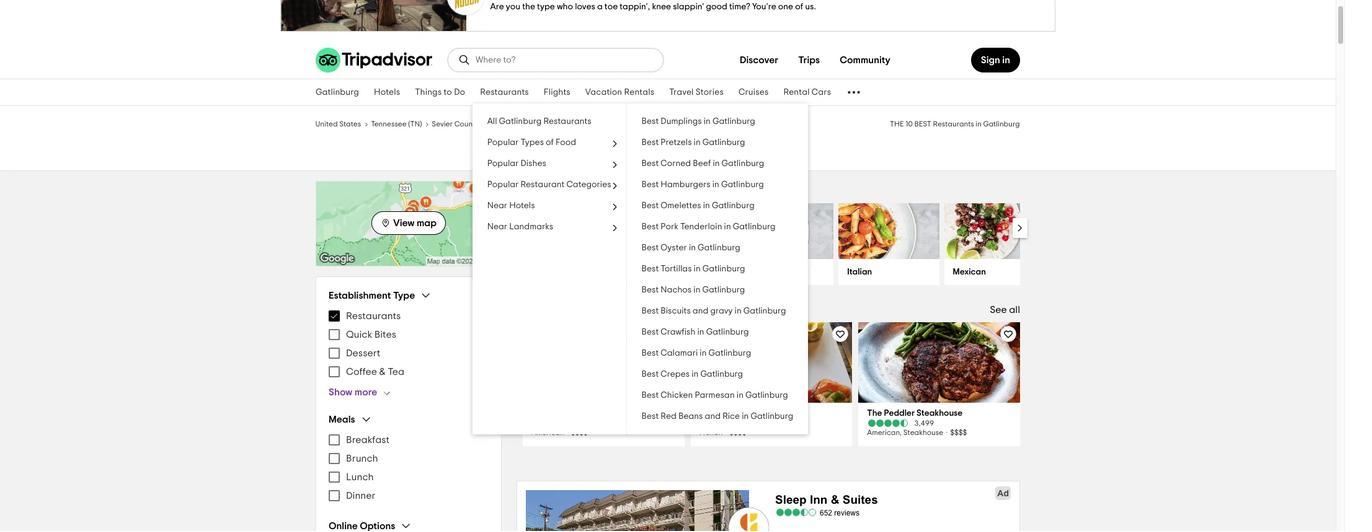 Task type: vqa. For each thing, say whether or not it's contained in the screenshot.
the bottom Lot
no



Task type: locate. For each thing, give the bounding box(es) containing it.
0 horizontal spatial hotels
[[374, 88, 400, 97]]

6 best from the top
[[642, 223, 659, 231]]

1 menu from the top
[[329, 307, 489, 381]]

1 vertical spatial menu
[[329, 431, 489, 505]]

0 vertical spatial steakhouse
[[636, 268, 682, 277]]

in up best calamari in gatlinburg
[[698, 328, 704, 337]]

popular left dishes
[[488, 159, 519, 168]]

1 $$$$ from the left
[[571, 429, 588, 437]]

popular inside button
[[488, 180, 519, 189]]

in right best
[[976, 120, 982, 128]]

best tortillas in gatlinburg link
[[627, 259, 808, 280]]

near hotels button
[[473, 195, 626, 216]]

best left oyster
[[642, 244, 659, 252]]

gatlinburg link up united states link
[[308, 79, 367, 105]]

vacation
[[585, 88, 622, 97]]

2 $$$$ from the left
[[729, 429, 746, 437]]

group
[[329, 290, 489, 399], [329, 414, 489, 505]]

4 best from the top
[[642, 180, 659, 189]]

in right sign
[[1002, 55, 1010, 65]]

&
[[379, 367, 386, 377]]

1 group from the top
[[329, 290, 489, 399]]

hotels up near landmarks
[[510, 202, 535, 210]]

popular down all
[[488, 138, 519, 147]]

2 near from the top
[[488, 223, 508, 231]]

best left the red
[[642, 412, 659, 421]]

15 best from the top
[[642, 412, 659, 421]]

restaurants up all
[[480, 88, 529, 97]]

in down best corned beef in gatlinburg link
[[713, 180, 720, 189]]

see all
[[990, 305, 1020, 315]]

best down the by
[[642, 202, 659, 210]]

seafood link
[[733, 259, 834, 285]]

cars
[[812, 88, 831, 97]]

things
[[415, 88, 442, 97]]

1 vertical spatial popular
[[488, 159, 519, 168]]

establishment
[[329, 291, 391, 300]]

best for best corned beef in gatlinburg
[[642, 159, 659, 168]]

0 vertical spatial near
[[488, 202, 508, 210]]

1 horizontal spatial food
[[668, 182, 702, 197]]

tenderloin
[[681, 223, 722, 231]]

view map button
[[371, 211, 446, 235]]

best
[[642, 117, 659, 126], [642, 138, 659, 147], [642, 159, 659, 168], [642, 180, 659, 189], [642, 202, 659, 210], [642, 223, 659, 231], [642, 244, 659, 252], [642, 265, 659, 273], [642, 286, 659, 295], [642, 307, 659, 316], [642, 328, 659, 337], [642, 349, 659, 358], [642, 370, 659, 379], [642, 391, 659, 400], [642, 412, 659, 421]]

steakhouse up nachos
[[636, 268, 682, 277]]

1 horizontal spatial the
[[867, 409, 882, 418]]

rental cars link
[[776, 79, 839, 105]]

in right rice
[[742, 412, 749, 421]]

0 horizontal spatial the
[[699, 409, 714, 418]]

vacation rentals link
[[578, 79, 662, 105]]

best dumplings in gatlinburg link
[[627, 111, 808, 132]]

browse
[[522, 182, 569, 197]]

cruises
[[738, 88, 769, 97]]

menu containing breakfast
[[329, 431, 489, 505]]

2 the from the left
[[867, 409, 882, 418]]

sevier
[[432, 120, 453, 128]]

0 vertical spatial group
[[329, 290, 489, 399]]

3,499
[[914, 420, 934, 427]]

near inside button
[[488, 223, 508, 231]]

0 horizontal spatial food
[[556, 138, 576, 147]]

1 vertical spatial gatlinburg link
[[489, 118, 526, 128]]

restaurants right best
[[933, 120, 974, 128]]

near landmarks
[[488, 223, 554, 231]]

near down near hotels
[[488, 223, 508, 231]]

1 vertical spatial steakhouse
[[917, 409, 963, 418]]

best left crepes
[[642, 370, 659, 379]]

near inside button
[[488, 202, 508, 210]]

14 best from the top
[[642, 391, 659, 400]]

$$$$ down 5.0 of 5 bubbles. 647 reviews element
[[571, 429, 588, 437]]

$$$$ down 4.5 of 5 bubbles. 3,499 reviews element
[[950, 429, 967, 437]]

in
[[1002, 55, 1010, 65], [704, 117, 711, 126], [976, 120, 982, 128], [694, 138, 701, 147], [666, 141, 681, 161], [713, 159, 720, 168], [713, 180, 720, 189], [703, 202, 710, 210], [724, 223, 731, 231], [689, 244, 696, 252], [694, 265, 701, 273], [694, 286, 701, 295], [735, 307, 742, 316], [698, 328, 704, 337], [700, 349, 707, 358], [692, 370, 699, 379], [737, 391, 744, 400], [742, 412, 749, 421]]

3 popular from the top
[[488, 180, 519, 189]]

nachos
[[661, 286, 692, 295]]

best hamburgers in gatlinburg link
[[627, 174, 808, 195]]

advertisement region
[[0, 0, 1336, 32], [517, 481, 1020, 531]]

best left corned
[[642, 159, 659, 168]]

2 menu from the top
[[329, 431, 489, 505]]

8 best from the top
[[642, 265, 659, 273]]

view
[[393, 218, 415, 228]]

gatlinburg link down restaurants "link"
[[489, 118, 526, 128]]

sevier county
[[432, 120, 479, 128]]

1 horizontal spatial hotels
[[510, 202, 535, 210]]

4.5 of 5 bubbles. 3,499 reviews element
[[867, 419, 1011, 428]]

best biscuits and gravy in gatlinburg link
[[627, 301, 808, 322]]

2 popular from the top
[[488, 159, 519, 168]]

gatlinburg
[[316, 88, 359, 97], [499, 117, 542, 126], [713, 117, 755, 126], [489, 120, 526, 128], [536, 120, 572, 128], [984, 120, 1020, 128], [703, 138, 745, 147], [685, 141, 782, 161], [722, 159, 765, 168], [721, 180, 764, 189], [572, 182, 645, 197], [712, 202, 755, 210], [733, 223, 776, 231], [698, 244, 741, 252], [703, 265, 745, 273], [703, 286, 745, 295], [744, 307, 786, 316], [706, 328, 749, 337], [709, 349, 751, 358], [701, 370, 743, 379], [746, 391, 788, 400], [751, 412, 794, 421]]

and up "french"
[[705, 412, 721, 421]]

all
[[488, 117, 497, 126]]

types
[[521, 138, 544, 147]]

online options
[[329, 521, 395, 531]]

best left pretzels
[[642, 138, 659, 147]]

best left tortillas
[[642, 265, 659, 273]]

3 best from the top
[[642, 159, 659, 168]]

the inside "link"
[[699, 409, 714, 418]]

0 horizontal spatial gatlinburg link
[[308, 79, 367, 105]]

1 vertical spatial food
[[668, 182, 702, 197]]

0 vertical spatial menu
[[329, 307, 489, 381]]

0 horizontal spatial $$$$
[[571, 429, 588, 437]]

hotels up tennessee
[[374, 88, 400, 97]]

coffee & tea
[[346, 367, 404, 377]]

travel
[[669, 88, 694, 97]]

popular for popular types of food
[[488, 138, 519, 147]]

menu containing restaurants
[[329, 307, 489, 381]]

12 best from the top
[[642, 349, 659, 358]]

best corned beef in gatlinburg link
[[627, 153, 808, 174]]

best left crawfish
[[642, 328, 659, 337]]

best left calamari
[[642, 349, 659, 358]]

popular dishes button
[[473, 153, 626, 174]]

popular types of food
[[488, 138, 576, 147]]

best for best nachos in gatlinburg
[[642, 286, 659, 295]]

in right oyster
[[689, 244, 696, 252]]

best hamburgers in gatlinburg
[[642, 180, 764, 189]]

states
[[340, 120, 361, 128]]

popular inside button
[[488, 159, 519, 168]]

best chicken parmesan in gatlinburg link
[[627, 385, 808, 406]]

parmesan
[[695, 391, 735, 400]]

best left chicken
[[642, 391, 659, 400]]

1 near from the top
[[488, 202, 508, 210]]

show more button
[[329, 386, 397, 399]]

popular inside 'button'
[[488, 138, 519, 147]]

3 $$$$ from the left
[[950, 429, 967, 437]]

13 best from the top
[[642, 370, 659, 379]]

best left dumplings at top
[[642, 117, 659, 126]]

(tn)
[[409, 120, 422, 128]]

1 horizontal spatial gatlinburg link
[[489, 118, 526, 128]]

$$$$ down rice
[[729, 429, 746, 437]]

best left hamburgers
[[642, 180, 659, 189]]

2 horizontal spatial $$$$
[[950, 429, 967, 437]]

best oyster in gatlinburg
[[642, 244, 741, 252]]

steakhouse inside 'link'
[[636, 268, 682, 277]]

0 vertical spatial popular
[[488, 138, 519, 147]]

restaurant
[[521, 180, 565, 189]]

rental cars
[[783, 88, 831, 97]]

tripadvisor image
[[316, 48, 432, 73]]

and left gravy
[[693, 307, 709, 316]]

of
[[546, 138, 554, 147]]

the up the american,
[[867, 409, 882, 418]]

steakhouse
[[636, 268, 682, 277], [917, 409, 963, 418], [903, 429, 943, 437]]

2 group from the top
[[329, 414, 489, 505]]

steakhouse up 4.5 of 5 bubbles. 3,499 reviews element
[[917, 409, 963, 418]]

in down dumplings at top
[[666, 141, 681, 161]]

near hotels
[[488, 202, 535, 210]]

group containing meals
[[329, 414, 489, 505]]

beef
[[693, 159, 711, 168]]

menu
[[329, 307, 489, 381], [329, 431, 489, 505]]

11 best from the top
[[642, 328, 659, 337]]

popular restaurant categories button
[[473, 174, 626, 195]]

7 best from the top
[[642, 244, 659, 252]]

tennessee (tn)
[[371, 120, 422, 128]]

the peddler steakhouse
[[867, 409, 963, 418]]

best left biscuits
[[642, 307, 659, 316]]

peddler
[[884, 409, 915, 418]]

popular up near hotels
[[488, 180, 519, 189]]

1 horizontal spatial $$$$
[[729, 429, 746, 437]]

crepes
[[661, 370, 690, 379]]

best nachos in gatlinburg link
[[627, 280, 808, 301]]

hotels inside button
[[510, 202, 535, 210]]

more
[[355, 388, 377, 397]]

5 best from the top
[[642, 202, 659, 210]]

best left pork
[[642, 223, 659, 231]]

restaurants
[[480, 88, 529, 97], [544, 117, 592, 126], [574, 120, 615, 128], [933, 120, 974, 128], [554, 141, 661, 161], [346, 311, 401, 321]]

bites
[[374, 330, 396, 340]]

1 the from the left
[[699, 409, 714, 418]]

rentals
[[624, 88, 654, 97]]

1 best from the top
[[642, 117, 659, 126]]

restaurants in gatlinburg
[[554, 141, 782, 161]]

in down best omelettes in gatlinburg link
[[724, 223, 731, 231]]

in right nachos
[[694, 286, 701, 295]]

sign in link
[[971, 48, 1020, 73]]

restaurants up the quick bites
[[346, 311, 401, 321]]

10 best from the top
[[642, 307, 659, 316]]

1 vertical spatial hotels
[[510, 202, 535, 210]]

2 best from the top
[[642, 138, 659, 147]]

best for best oyster in gatlinburg
[[642, 244, 659, 252]]

near up near landmarks
[[488, 202, 508, 210]]

hamburgers
[[661, 180, 711, 189]]

best tortillas in gatlinburg
[[642, 265, 745, 273]]

meals
[[329, 415, 355, 424]]

near for near hotels
[[488, 202, 508, 210]]

vacation rentals
[[585, 88, 654, 97]]

things to do
[[415, 88, 465, 97]]

in right crepes
[[692, 370, 699, 379]]

best for best calamari in gatlinburg
[[642, 349, 659, 358]]

best pretzels in gatlinburg link
[[627, 132, 808, 153]]

food right the of
[[556, 138, 576, 147]]

food up omelettes
[[668, 182, 702, 197]]

best left nachos
[[642, 286, 659, 295]]

None search field
[[448, 49, 663, 71]]

1 vertical spatial group
[[329, 414, 489, 505]]

all gatlinburg restaurants link
[[473, 111, 626, 132]]

steakhouse down '3,499'
[[903, 429, 943, 437]]

0 vertical spatial gatlinburg link
[[308, 79, 367, 105]]

gravy
[[711, 307, 733, 316]]

mexican
[[953, 268, 986, 277]]

the up "french"
[[699, 409, 714, 418]]

restaurants up the of
[[544, 117, 592, 126]]

0 vertical spatial food
[[556, 138, 576, 147]]

1 popular from the top
[[488, 138, 519, 147]]

best for best biscuits and gravy in gatlinburg
[[642, 307, 659, 316]]

1 vertical spatial near
[[488, 223, 508, 231]]

group containing establishment type
[[329, 290, 489, 399]]

dinner
[[346, 491, 375, 501]]

9 best from the top
[[642, 286, 659, 295]]

2 vertical spatial popular
[[488, 180, 519, 189]]

food inside 'button'
[[556, 138, 576, 147]]

best for best pork tenderloin in gatlinburg
[[642, 223, 659, 231]]



Task type: describe. For each thing, give the bounding box(es) containing it.
the melting pot
[[699, 409, 760, 418]]

Search search field
[[476, 55, 653, 66]]

$$$$ for the melting pot
[[729, 429, 746, 437]]

oyster
[[661, 244, 687, 252]]

best for best pretzels in gatlinburg
[[642, 138, 659, 147]]

best crawfish in gatlinburg
[[642, 328, 749, 337]]

best for best crawfish in gatlinburg
[[642, 328, 659, 337]]

calamari
[[661, 349, 698, 358]]

best crepes in gatlinburg
[[642, 370, 743, 379]]

united
[[316, 120, 338, 128]]

in right pretzels
[[694, 138, 701, 147]]

pretzels
[[661, 138, 692, 147]]

the 10  best restaurants in gatlinburg
[[890, 120, 1020, 128]]

show
[[329, 388, 352, 397]]

best omelettes in gatlinburg link
[[627, 195, 808, 216]]

1,274 link
[[699, 419, 844, 428]]

best pork tenderloin in gatlinburg
[[642, 223, 776, 231]]

categories
[[567, 180, 611, 189]]

best crawfish in gatlinburg link
[[627, 322, 808, 343]]

search image
[[458, 54, 471, 66]]

in right beef
[[713, 159, 720, 168]]

best pork tenderloin in gatlinburg link
[[627, 216, 808, 237]]

american,
[[867, 429, 902, 437]]

tennessee
[[371, 120, 407, 128]]

steakhouse link
[[627, 259, 728, 285]]

the for the melting pot
[[699, 409, 714, 418]]

online
[[329, 521, 358, 531]]

establishment type
[[329, 291, 415, 300]]

italian link
[[838, 259, 939, 285]]

crawfish
[[661, 328, 696, 337]]

food for browse gatlinburg by food
[[668, 182, 702, 197]]

dishes
[[521, 159, 547, 168]]

discover
[[740, 55, 778, 65]]

best nachos in gatlinburg
[[642, 286, 745, 295]]

0 vertical spatial advertisement region
[[0, 0, 1336, 32]]

the for the peddler steakhouse
[[867, 409, 882, 418]]

landmarks
[[510, 223, 554, 231]]

2 vertical spatial steakhouse
[[903, 429, 943, 437]]

near landmarks button
[[473, 216, 626, 237]]

best for best tortillas in gatlinburg
[[642, 265, 659, 273]]

in down best crawfish in gatlinburg
[[700, 349, 707, 358]]

the peddler steakhouse link
[[867, 408, 1011, 419]]

best red beans and rice in gatlinburg link
[[627, 406, 808, 427]]

quick bites
[[346, 330, 396, 340]]

in right gravy
[[735, 307, 742, 316]]

see
[[990, 305, 1007, 315]]

cruises link
[[731, 79, 776, 105]]

county
[[455, 120, 479, 128]]

community
[[840, 55, 890, 65]]

5.0 of 5 bubbles. 647 reviews element
[[531, 419, 676, 428]]

discover button
[[730, 48, 788, 73]]

dumplings
[[661, 117, 702, 126]]

options
[[360, 521, 395, 531]]

restaurants down the vacation
[[574, 120, 615, 128]]

all
[[1009, 305, 1020, 315]]

1,274
[[746, 420, 766, 427]]

food for popular types of food
[[556, 138, 576, 147]]

sevier county link
[[432, 118, 479, 128]]

mexican link
[[944, 259, 1045, 285]]

best for best omelettes in gatlinburg
[[642, 202, 659, 210]]

10
[[906, 120, 913, 128]]

community button
[[830, 48, 900, 73]]

map
[[417, 218, 437, 228]]

0 vertical spatial and
[[693, 307, 709, 316]]

american
[[531, 429, 564, 437]]

breakfast
[[346, 435, 389, 445]]

best omelettes in gatlinburg
[[642, 202, 755, 210]]

best for best hamburgers in gatlinburg
[[642, 180, 659, 189]]

dessert
[[346, 348, 380, 358]]

$$$$ for the peddler steakhouse
[[950, 429, 967, 437]]

united states link
[[316, 118, 361, 128]]

united states
[[316, 120, 361, 128]]

popular types of food button
[[473, 132, 626, 153]]

best for best crepes in gatlinburg
[[642, 370, 659, 379]]

all gatlinburg restaurants
[[488, 117, 592, 126]]

best for best red beans and rice in gatlinburg
[[642, 412, 659, 421]]

best red beans and rice in gatlinburg
[[642, 412, 794, 421]]

show more
[[329, 388, 377, 397]]

tennessee (tn) link
[[371, 118, 422, 128]]

in up best pork tenderloin in gatlinburg on the top of the page
[[703, 202, 710, 210]]

restaurants inside menu
[[346, 311, 401, 321]]

restaurants inside restaurants "link"
[[480, 88, 529, 97]]

flights
[[544, 88, 570, 97]]

popular dishes
[[488, 159, 547, 168]]

in right tortillas
[[694, 265, 701, 273]]

popular for popular dishes
[[488, 159, 519, 168]]

best corned beef in gatlinburg
[[642, 159, 765, 168]]

best oyster in gatlinburg link
[[627, 237, 808, 259]]

travel stories link
[[662, 79, 731, 105]]

0 vertical spatial hotels
[[374, 88, 400, 97]]

restaurants inside all gatlinburg restaurants link
[[544, 117, 592, 126]]

1 vertical spatial and
[[705, 412, 721, 421]]

1 vertical spatial advertisement region
[[517, 481, 1020, 531]]

pork
[[661, 223, 679, 231]]

in up melting
[[737, 391, 744, 400]]

things to do link
[[408, 79, 473, 105]]

restaurants up categories
[[554, 141, 661, 161]]

rice
[[723, 412, 740, 421]]

best for best dumplings in gatlinburg
[[642, 117, 659, 126]]

best dumplings in gatlinburg
[[642, 117, 755, 126]]

best pretzels in gatlinburg
[[642, 138, 745, 147]]

best calamari in gatlinburg
[[642, 349, 751, 358]]

do
[[454, 88, 465, 97]]

4.5 of 5 bubbles. 1,274 reviews element
[[699, 419, 844, 428]]

near for near landmarks
[[488, 223, 508, 231]]

to
[[444, 88, 452, 97]]

by
[[648, 182, 665, 197]]

corned
[[661, 159, 691, 168]]

popular for popular restaurant categories
[[488, 180, 519, 189]]

see all link
[[990, 305, 1020, 315]]

in up 'best pretzels in gatlinburg' link
[[704, 117, 711, 126]]

best for best chicken parmesan in gatlinburg
[[642, 391, 659, 400]]

in inside "link"
[[1002, 55, 1010, 65]]

trips button
[[788, 48, 830, 73]]

flights link
[[536, 79, 578, 105]]



